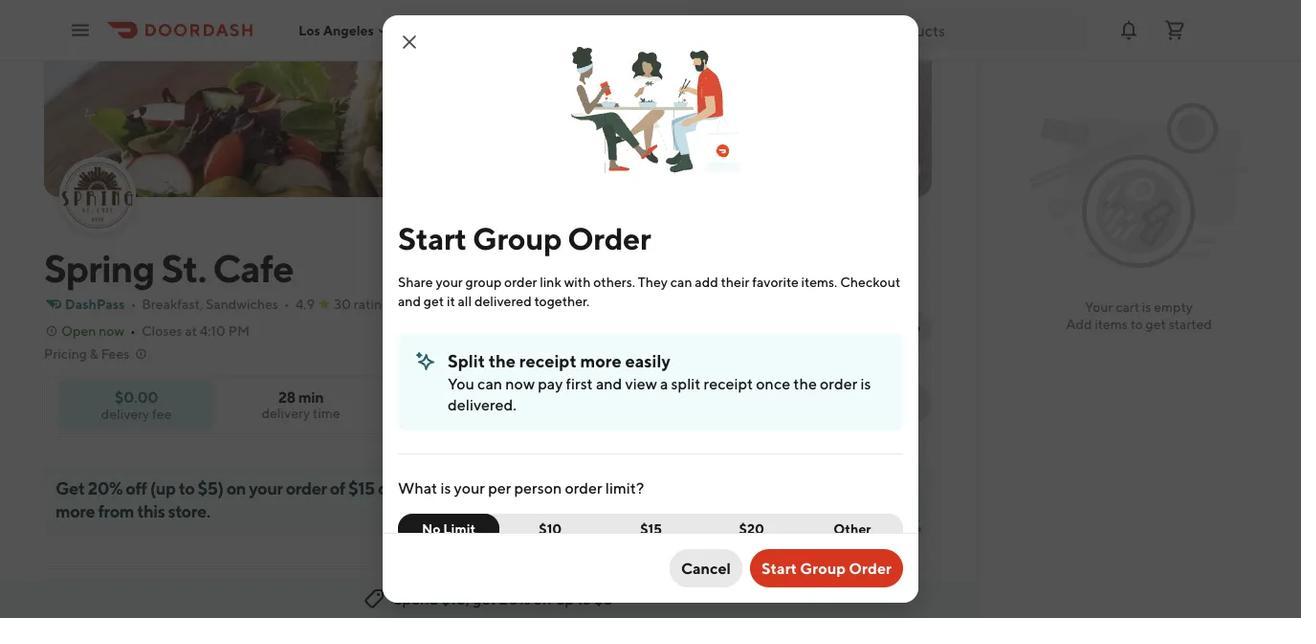 Task type: vqa. For each thing, say whether or not it's contained in the screenshot.
$10 button
yes



Task type: describe. For each thing, give the bounding box(es) containing it.
0.6
[[412, 296, 433, 312]]

0 horizontal spatial start
[[398, 220, 467, 256]]

close start group order image
[[398, 31, 421, 54]]

you
[[448, 375, 474, 393]]

order inside split the receipt more easily you can now pay first and view a split receipt once the order is delivered.
[[820, 375, 858, 393]]

order left limit?
[[565, 479, 602, 497]]

to for spend
[[577, 590, 591, 608]]

more inside split the receipt more easily you can now pay first and view a split receipt once the order is delivered.
[[580, 350, 622, 371]]

is inside split the receipt more easily you can now pay first and view a split receipt once the order is delivered.
[[861, 375, 871, 393]]

4:10
[[200, 323, 226, 339]]

can inside split the receipt more easily you can now pay first and view a split receipt once the order is delivered.
[[478, 375, 502, 393]]

split
[[448, 350, 485, 371]]

0 horizontal spatial the
[[489, 350, 516, 371]]

pricing & fees button
[[44, 344, 149, 364]]

spring st. cafe
[[44, 245, 294, 290]]

or
[[378, 477, 393, 498]]

more
[[860, 319, 893, 335]]

Delivery radio
[[745, 384, 843, 422]]

what is your per person order limit? option group
[[398, 514, 903, 544]]

checkout
[[840, 274, 901, 290]]

your cart is empty add items to get started
[[1066, 299, 1212, 332]]

open menu image
[[69, 19, 92, 42]]

dashpass
[[65, 296, 125, 312]]

0.6 mi • $$
[[412, 296, 484, 312]]

$20 button
[[701, 514, 803, 544]]

get
[[55, 477, 85, 498]]

30 ratings •
[[334, 296, 407, 312]]

store.
[[168, 500, 210, 521]]

$15 inside get 20% off (up to $5) on your order of $15 or more from this store.
[[348, 477, 375, 498]]

• left closes at the bottom of the page
[[130, 323, 136, 339]]

breakfast, sandwiches
[[142, 296, 278, 312]]

fee
[[152, 406, 172, 421]]

save button
[[511, 384, 590, 422]]

together.
[[534, 293, 590, 309]]

more info button
[[829, 312, 932, 343]]

more inside get 20% off (up to $5) on your order of $15 or more from this store.
[[55, 500, 95, 521]]

$0.00 delivery fee
[[101, 387, 172, 421]]

link
[[540, 274, 562, 290]]

other
[[834, 521, 871, 537]]

breakfast,
[[142, 296, 203, 312]]

delivery inside 28 min delivery time
[[262, 405, 310, 421]]

pm
[[228, 323, 250, 339]]

what is your per person order limit?
[[398, 479, 644, 497]]

group order button
[[606, 384, 730, 422]]

• right it
[[457, 296, 462, 312]]

delivered
[[475, 293, 532, 309]]

get 20% off (up to $5) on your order of $15 or more from this store.
[[55, 477, 393, 521]]

pricing & fees
[[44, 346, 129, 362]]

start inside button
[[762, 559, 797, 577]]

1 horizontal spatial receipt
[[704, 375, 753, 393]]

info
[[895, 319, 920, 335]]

start group order inside button
[[762, 559, 892, 577]]

los angeles
[[299, 22, 374, 38]]

per
[[488, 479, 511, 497]]

all
[[458, 293, 472, 309]]

0 horizontal spatial is
[[441, 479, 451, 497]]

items.
[[801, 274, 838, 290]]

sandwiches
[[206, 296, 278, 312]]

16
[[871, 404, 882, 417]]

$$
[[468, 296, 484, 312]]

0 horizontal spatial receipt
[[519, 350, 577, 371]]

• left 4.9
[[284, 296, 290, 312]]

min inside pickup 16 min
[[884, 404, 904, 417]]

pay
[[538, 375, 563, 393]]

&
[[90, 346, 98, 362]]

angeles
[[323, 22, 374, 38]]

ratings
[[354, 296, 395, 312]]

group
[[466, 274, 502, 290]]

• left the 0.6
[[401, 296, 407, 312]]

favorite
[[752, 274, 799, 290]]

person
[[514, 479, 562, 497]]

$15 button
[[600, 514, 702, 544]]

1 horizontal spatial 20%
[[499, 590, 530, 608]]

pickup 16 min
[[866, 387, 909, 417]]

others.
[[593, 274, 635, 290]]

order inside start group order button
[[849, 559, 892, 577]]

to for your
[[1131, 316, 1143, 332]]

• right dashpass
[[130, 296, 136, 312]]

split the receipt more easily you can now pay first and view a split receipt once the order is delivered.
[[448, 350, 871, 414]]

pickup
[[866, 387, 909, 403]]

1 horizontal spatial off
[[533, 590, 553, 608]]

get inside your cart is empty add items to get started
[[1146, 316, 1166, 332]]

with
[[564, 274, 591, 290]]

delivery inside $0.00 delivery fee
[[101, 406, 149, 421]]

group inside button
[[800, 559, 846, 577]]

$5
[[594, 590, 613, 608]]

open now
[[61, 323, 124, 339]]

your left per
[[454, 479, 485, 497]]

$10 button
[[488, 514, 601, 544]]

los
[[299, 22, 320, 38]]

none radio containing pickup
[[831, 384, 932, 422]]

mi
[[436, 296, 451, 312]]

your inside "share your group order link with others. they can add their favorite items. checkout and get it all delivered together."
[[436, 274, 463, 290]]

cancel button
[[670, 549, 742, 587]]

once
[[756, 375, 790, 393]]

los angeles button
[[299, 22, 389, 38]]

start group order dialog
[[383, 15, 919, 603]]

group of people ordering together image
[[556, 15, 745, 204]]

no
[[422, 521, 441, 537]]

more info
[[860, 319, 920, 335]]

$15 inside 'button'
[[640, 521, 662, 537]]

order inside group order button
[[681, 395, 718, 410]]



Task type: locate. For each thing, give the bounding box(es) containing it.
1 vertical spatial is
[[861, 375, 871, 393]]

cafe
[[213, 245, 294, 290]]

no limit
[[422, 521, 476, 537]]

group down other button
[[800, 559, 846, 577]]

share your group order link with others. they can add their favorite items. checkout and get it all delivered together.
[[398, 274, 901, 309]]

order
[[504, 274, 537, 290], [820, 375, 858, 393], [286, 477, 327, 498], [565, 479, 602, 497]]

0 horizontal spatial order
[[568, 220, 651, 256]]

more up the first
[[580, 350, 622, 371]]

dashpass •
[[65, 296, 136, 312]]

1 vertical spatial start group order
[[762, 559, 892, 577]]

closes
[[142, 323, 182, 339]]

the right split
[[489, 350, 516, 371]]

$15 down limit?
[[640, 521, 662, 537]]

and down share
[[398, 293, 421, 309]]

pricing
[[44, 346, 87, 362]]

1 horizontal spatial delivery
[[262, 405, 310, 421]]

get down empty
[[1146, 316, 1166, 332]]

start
[[398, 220, 467, 256], [762, 559, 797, 577]]

0 vertical spatial get
[[424, 293, 444, 309]]

order up others.
[[568, 220, 651, 256]]

1 horizontal spatial start group order
[[762, 559, 892, 577]]

to right up
[[577, 590, 591, 608]]

and inside "share your group order link with others. they can add their favorite items. checkout and get it all delivered together."
[[398, 293, 421, 309]]

1 horizontal spatial more
[[580, 350, 622, 371]]

• closes at 4:10 pm
[[130, 323, 250, 339]]

now inside split the receipt more easily you can now pay first and view a split receipt once the order is delivered.
[[505, 375, 535, 393]]

1 vertical spatial now
[[505, 375, 535, 393]]

0 vertical spatial more
[[580, 350, 622, 371]]

start down $20 button
[[762, 559, 797, 577]]

the right once
[[794, 375, 817, 393]]

this
[[137, 500, 165, 521]]

limit?
[[605, 479, 644, 497]]

spring
[[44, 245, 154, 290]]

first
[[566, 375, 593, 393]]

0 horizontal spatial min
[[298, 388, 324, 406]]

min
[[298, 388, 324, 406], [884, 404, 904, 417]]

0 horizontal spatial now
[[99, 323, 124, 339]]

spend
[[393, 590, 438, 608]]

1 horizontal spatial can
[[670, 274, 692, 290]]

split
[[671, 375, 701, 393]]

1 vertical spatial can
[[478, 375, 502, 393]]

0 horizontal spatial group
[[473, 220, 562, 256]]

now up 'fees'
[[99, 323, 124, 339]]

order inside "share your group order link with others. they can add their favorite items. checkout and get it all delivered together."
[[504, 274, 537, 290]]

0 vertical spatial order
[[568, 220, 651, 256]]

0 horizontal spatial delivery
[[101, 406, 149, 421]]

order down split
[[681, 395, 718, 410]]

get left it
[[424, 293, 444, 309]]

1 horizontal spatial order
[[681, 395, 718, 410]]

$0.00
[[115, 387, 158, 406]]

20% up from
[[88, 477, 123, 498]]

28
[[278, 388, 296, 406]]

what
[[398, 479, 437, 497]]

(up
[[150, 477, 176, 498]]

items
[[1095, 316, 1128, 332]]

$5)
[[198, 477, 223, 498]]

0 vertical spatial group
[[473, 220, 562, 256]]

2 vertical spatial group
[[800, 559, 846, 577]]

delivery
[[768, 387, 820, 403]]

0 horizontal spatial get
[[424, 293, 444, 309]]

1 vertical spatial 20%
[[499, 590, 530, 608]]

your
[[1085, 299, 1113, 315]]

20% left up
[[499, 590, 530, 608]]

30
[[334, 296, 351, 312]]

1 vertical spatial get
[[1146, 316, 1166, 332]]

20%
[[88, 477, 123, 498], [499, 590, 530, 608]]

cancel
[[681, 559, 731, 577]]

is right cart
[[1142, 299, 1151, 315]]

Other button
[[802, 514, 903, 544]]

they
[[638, 274, 668, 290]]

can
[[670, 274, 692, 290], [478, 375, 502, 393]]

up
[[556, 590, 574, 608]]

20% inside get 20% off (up to $5) on your order of $15 or more from this store.
[[88, 477, 123, 498]]

1 horizontal spatial $15
[[640, 521, 662, 537]]

min right "28"
[[298, 388, 324, 406]]

is up 16
[[861, 375, 871, 393]]

0 horizontal spatial 20%
[[88, 477, 123, 498]]

1 horizontal spatial get
[[473, 590, 496, 608]]

of
[[330, 477, 345, 498]]

0 horizontal spatial more
[[55, 500, 95, 521]]

add
[[695, 274, 718, 290]]

$15,
[[441, 590, 470, 608]]

1 horizontal spatial the
[[794, 375, 817, 393]]

0 items, open order cart image
[[1163, 19, 1186, 42]]

1 vertical spatial off
[[533, 590, 553, 608]]

to down cart
[[1131, 316, 1143, 332]]

now left 'pay'
[[505, 375, 535, 393]]

notification bell image
[[1118, 19, 1140, 42]]

delivery
[[262, 405, 310, 421], [101, 406, 149, 421]]

your up it
[[436, 274, 463, 290]]

group order
[[638, 395, 718, 410]]

easily
[[625, 350, 670, 371]]

to inside get 20% off (up to $5) on your order of $15 or more from this store.
[[179, 477, 195, 498]]

1 vertical spatial the
[[794, 375, 817, 393]]

from
[[98, 500, 134, 521]]

group
[[473, 220, 562, 256], [638, 395, 678, 410], [800, 559, 846, 577]]

4.9
[[295, 296, 315, 312]]

0 horizontal spatial to
[[179, 477, 195, 498]]

more down get at bottom
[[55, 500, 95, 521]]

at
[[185, 323, 197, 339]]

start up share
[[398, 220, 467, 256]]

1 vertical spatial and
[[596, 375, 622, 393]]

0 vertical spatial the
[[489, 350, 516, 371]]

0 horizontal spatial off
[[126, 477, 147, 498]]

delivered.
[[448, 396, 517, 414]]

off
[[126, 477, 147, 498], [533, 590, 553, 608]]

start group order down other button
[[762, 559, 892, 577]]

1 vertical spatial more
[[55, 500, 95, 521]]

0 vertical spatial start
[[398, 220, 467, 256]]

your right the on
[[249, 477, 283, 498]]

0 vertical spatial receipt
[[519, 350, 577, 371]]

is inside your cart is empty add items to get started
[[1142, 299, 1151, 315]]

2 horizontal spatial order
[[849, 559, 892, 577]]

1 vertical spatial $15
[[640, 521, 662, 537]]

st.
[[161, 245, 206, 290]]

get inside "share your group order link with others. they can add their favorite items. checkout and get it all delivered together."
[[424, 293, 444, 309]]

2 vertical spatial get
[[473, 590, 496, 608]]

0 vertical spatial to
[[1131, 316, 1143, 332]]

and inside split the receipt more easily you can now pay first and view a split receipt once the order is delivered.
[[596, 375, 622, 393]]

order left of
[[286, 477, 327, 498]]

off left up
[[533, 590, 553, 608]]

2 vertical spatial order
[[849, 559, 892, 577]]

0 vertical spatial now
[[99, 323, 124, 339]]

2 horizontal spatial group
[[800, 559, 846, 577]]

can inside "share your group order link with others. they can add their favorite items. checkout and get it all delivered together."
[[670, 274, 692, 290]]

share
[[398, 274, 433, 290]]

2 vertical spatial to
[[577, 590, 591, 608]]

0 horizontal spatial can
[[478, 375, 502, 393]]

1 vertical spatial order
[[681, 395, 718, 410]]

min inside 28 min delivery time
[[298, 388, 324, 406]]

order up the delivered
[[504, 274, 537, 290]]

start group order up link
[[398, 220, 651, 256]]

empty
[[1154, 299, 1193, 315]]

a
[[660, 375, 668, 393]]

delivery left 'time'
[[262, 405, 310, 421]]

0 vertical spatial is
[[1142, 299, 1151, 315]]

1 vertical spatial group
[[638, 395, 678, 410]]

it
[[447, 293, 455, 309]]

time
[[313, 405, 340, 421]]

2 horizontal spatial to
[[1131, 316, 1143, 332]]

0 vertical spatial off
[[126, 477, 147, 498]]

No Limit button
[[398, 514, 500, 544]]

None radio
[[831, 384, 932, 422]]

order methods option group
[[745, 384, 932, 422]]

1 horizontal spatial group
[[638, 395, 678, 410]]

1 horizontal spatial to
[[577, 590, 591, 608]]

their
[[721, 274, 750, 290]]

0 vertical spatial can
[[670, 274, 692, 290]]

1 vertical spatial to
[[179, 477, 195, 498]]

1 horizontal spatial and
[[596, 375, 622, 393]]

0 horizontal spatial and
[[398, 293, 421, 309]]

spring st. cafe image
[[44, 0, 932, 197], [61, 159, 134, 232]]

open
[[61, 323, 96, 339]]

0 horizontal spatial start group order
[[398, 220, 651, 256]]

fees
[[101, 346, 129, 362]]

add
[[1066, 316, 1092, 332]]

$20
[[739, 521, 764, 537]]

get right $15,
[[473, 590, 496, 608]]

receipt right split
[[704, 375, 753, 393]]

order right delivery at the bottom right
[[820, 375, 858, 393]]

view
[[625, 375, 657, 393]]

and right the first
[[596, 375, 622, 393]]

off inside get 20% off (up to $5) on your order of $15 or more from this store.
[[126, 477, 147, 498]]

0 vertical spatial 20%
[[88, 477, 123, 498]]

min down pickup
[[884, 404, 904, 417]]

can left add on the top right of the page
[[670, 274, 692, 290]]

0 horizontal spatial $15
[[348, 477, 375, 498]]

save
[[549, 395, 579, 410]]

$15 right of
[[348, 477, 375, 498]]

1 horizontal spatial start
[[762, 559, 797, 577]]

the
[[489, 350, 516, 371], [794, 375, 817, 393]]

order inside get 20% off (up to $5) on your order of $15 or more from this store.
[[286, 477, 327, 498]]

your inside get 20% off (up to $5) on your order of $15 or more from this store.
[[249, 477, 283, 498]]

to inside your cart is empty add items to get started
[[1131, 316, 1143, 332]]

now
[[99, 323, 124, 339], [505, 375, 535, 393]]

group inside button
[[638, 395, 678, 410]]

1 vertical spatial receipt
[[704, 375, 753, 393]]

2 horizontal spatial is
[[1142, 299, 1151, 315]]

started
[[1169, 316, 1212, 332]]

1 horizontal spatial min
[[884, 404, 904, 417]]

order down other button
[[849, 559, 892, 577]]

1 horizontal spatial now
[[505, 375, 535, 393]]

0 vertical spatial $15
[[348, 477, 375, 498]]

0 vertical spatial and
[[398, 293, 421, 309]]

order
[[568, 220, 651, 256], [681, 395, 718, 410], [849, 559, 892, 577]]

$10
[[539, 521, 562, 537]]

spend $15, get 20% off up to $5
[[393, 590, 613, 608]]

2 vertical spatial is
[[441, 479, 451, 497]]

delivery left fee
[[101, 406, 149, 421]]

more
[[580, 350, 622, 371], [55, 500, 95, 521]]

2 horizontal spatial get
[[1146, 316, 1166, 332]]

can up delivered.
[[478, 375, 502, 393]]

$15
[[348, 477, 375, 498], [640, 521, 662, 537]]

receipt up 'pay'
[[519, 350, 577, 371]]

to up store.
[[179, 477, 195, 498]]

on
[[226, 477, 246, 498]]

group down the a
[[638, 395, 678, 410]]

start group order button
[[750, 549, 903, 587]]

get
[[424, 293, 444, 309], [1146, 316, 1166, 332], [473, 590, 496, 608]]

0 vertical spatial start group order
[[398, 220, 651, 256]]

is right what
[[441, 479, 451, 497]]

1 horizontal spatial is
[[861, 375, 871, 393]]

receipt
[[519, 350, 577, 371], [704, 375, 753, 393]]

1 vertical spatial start
[[762, 559, 797, 577]]

limit
[[443, 521, 476, 537]]

group up link
[[473, 220, 562, 256]]

split the receipt more easily status
[[398, 334, 903, 431]]

off left (up
[[126, 477, 147, 498]]



